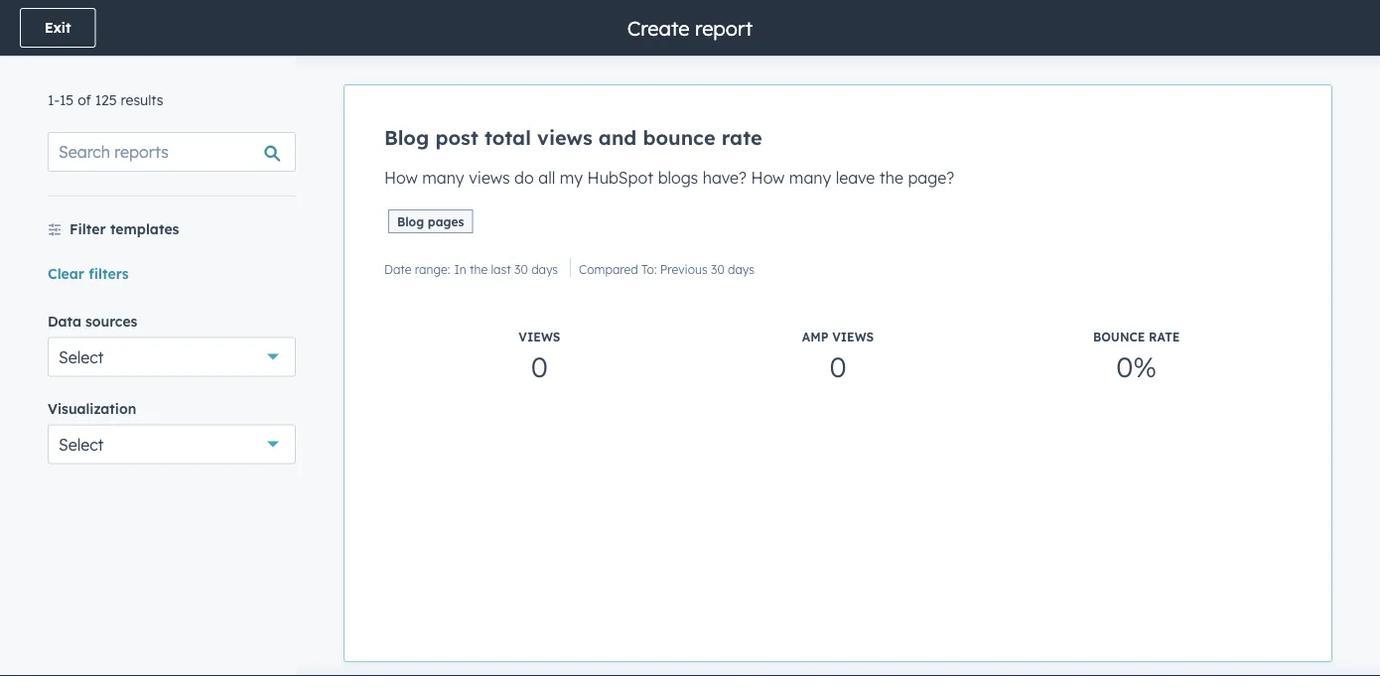 Task type: vqa. For each thing, say whether or not it's contained in the screenshot.
2nd Press to sort. image from right
no



Task type: describe. For each thing, give the bounding box(es) containing it.
1 many from the left
[[422, 168, 464, 188]]

all
[[539, 168, 556, 188]]

exit link
[[20, 8, 96, 48]]

2 many from the left
[[789, 168, 832, 188]]

exit
[[45, 19, 71, 36]]

data
[[48, 312, 81, 330]]

previous
[[660, 262, 708, 277]]

filter templates
[[70, 220, 179, 238]]

select for data sources
[[59, 347, 104, 367]]

compared
[[579, 262, 638, 277]]

rate inside bounce rate 0%
[[1149, 329, 1180, 344]]

and
[[599, 125, 637, 150]]

page section element
[[0, 0, 1381, 56]]

2 how from the left
[[751, 168, 785, 188]]

total
[[485, 125, 531, 150]]

report
[[695, 15, 753, 40]]

1-15 of 125 results
[[48, 91, 163, 109]]

blog for blog pages
[[397, 214, 424, 229]]

none checkbox containing 0
[[344, 84, 1333, 662]]

125
[[95, 91, 117, 109]]

select for visualization
[[59, 435, 104, 454]]

results
[[121, 91, 163, 109]]

post
[[435, 125, 478, 150]]

views 0
[[519, 329, 560, 384]]

0 inside "amp views 0"
[[830, 350, 847, 384]]

have?
[[703, 168, 747, 188]]

date
[[384, 262, 412, 277]]

1 days from the left
[[531, 262, 558, 277]]

1 horizontal spatial the
[[880, 168, 904, 188]]

1 how from the left
[[384, 168, 418, 188]]

15
[[60, 91, 74, 109]]

2 days from the left
[[728, 262, 755, 277]]

hubspot
[[588, 168, 654, 188]]

do
[[515, 168, 534, 188]]

clear
[[48, 265, 84, 282]]

pages
[[428, 214, 464, 229]]

my
[[560, 168, 583, 188]]

0 inside views 0
[[531, 350, 548, 384]]

0 vertical spatial rate
[[722, 125, 762, 150]]

filters
[[89, 265, 129, 282]]

0%
[[1117, 350, 1157, 384]]



Task type: locate. For each thing, give the bounding box(es) containing it.
filter
[[70, 220, 106, 238]]

1 vertical spatial select
[[59, 435, 104, 454]]

the right leave
[[880, 168, 904, 188]]

select
[[59, 347, 104, 367], [59, 435, 104, 454]]

in
[[454, 262, 466, 277]]

views left do
[[469, 168, 510, 188]]

1 select from the top
[[59, 347, 104, 367]]

30
[[515, 262, 528, 277], [711, 262, 725, 277]]

days
[[531, 262, 558, 277], [728, 262, 755, 277]]

0 horizontal spatial views
[[469, 168, 510, 188]]

range:
[[415, 262, 450, 277]]

1 horizontal spatial views
[[537, 125, 593, 150]]

clear filters
[[48, 265, 129, 282]]

2 30 from the left
[[711, 262, 725, 277]]

many down post
[[422, 168, 464, 188]]

0 horizontal spatial days
[[531, 262, 558, 277]]

to:
[[642, 262, 657, 277]]

the
[[880, 168, 904, 188], [470, 262, 488, 277]]

page?
[[908, 168, 955, 188]]

data sources
[[48, 312, 137, 330]]

select button for data sources
[[48, 337, 296, 377]]

None checkbox
[[344, 84, 1333, 662]]

last
[[491, 262, 511, 277]]

1-
[[48, 91, 60, 109]]

blog pages
[[397, 214, 464, 229]]

create
[[627, 15, 690, 40]]

0 horizontal spatial how
[[384, 168, 418, 188]]

blog post total views and bounce rate
[[384, 125, 762, 150]]

Search search field
[[48, 132, 296, 172]]

select button for visualization
[[48, 425, 296, 464]]

views inside "amp views 0"
[[832, 329, 874, 344]]

1 horizontal spatial 30
[[711, 262, 725, 277]]

sources
[[85, 312, 137, 330]]

0 vertical spatial the
[[880, 168, 904, 188]]

amp
[[802, 329, 829, 344]]

select button down "visualization"
[[48, 425, 296, 464]]

select button
[[48, 337, 296, 377], [48, 425, 296, 464]]

1 horizontal spatial many
[[789, 168, 832, 188]]

days right last
[[531, 262, 558, 277]]

compared to: previous 30 days
[[579, 262, 755, 277]]

views
[[519, 329, 560, 344]]

0 horizontal spatial 30
[[515, 262, 528, 277]]

how
[[384, 168, 418, 188], [751, 168, 785, 188]]

1 vertical spatial blog
[[397, 214, 424, 229]]

leave
[[836, 168, 875, 188]]

select down data sources
[[59, 347, 104, 367]]

0 horizontal spatial the
[[470, 262, 488, 277]]

templates
[[110, 220, 179, 238]]

blog left post
[[384, 125, 429, 150]]

30 right previous
[[711, 262, 725, 277]]

0 horizontal spatial many
[[422, 168, 464, 188]]

the right 'in'
[[470, 262, 488, 277]]

1 vertical spatial the
[[470, 262, 488, 277]]

create report
[[627, 15, 753, 40]]

days right previous
[[728, 262, 755, 277]]

1 30 from the left
[[515, 262, 528, 277]]

1 horizontal spatial 0
[[830, 350, 847, 384]]

select down "visualization"
[[59, 435, 104, 454]]

2 select button from the top
[[48, 425, 296, 464]]

0 vertical spatial select
[[59, 347, 104, 367]]

views up my
[[537, 125, 593, 150]]

30 right last
[[515, 262, 528, 277]]

1 horizontal spatial rate
[[1149, 329, 1180, 344]]

blogs
[[658, 168, 698, 188]]

how many views do all my hubspot blogs have? how many leave the page?
[[384, 168, 955, 188]]

0 horizontal spatial rate
[[722, 125, 762, 150]]

views
[[537, 125, 593, 150], [469, 168, 510, 188], [832, 329, 874, 344]]

0 vertical spatial select button
[[48, 337, 296, 377]]

0
[[531, 350, 548, 384], [830, 350, 847, 384]]

2 vertical spatial views
[[832, 329, 874, 344]]

2 0 from the left
[[830, 350, 847, 384]]

blog left "pages" on the top left of the page
[[397, 214, 424, 229]]

1 select button from the top
[[48, 337, 296, 377]]

bounce
[[643, 125, 716, 150]]

rate
[[722, 125, 762, 150], [1149, 329, 1180, 344]]

how right have?
[[751, 168, 785, 188]]

1 vertical spatial views
[[469, 168, 510, 188]]

blog for blog post total views and bounce rate
[[384, 125, 429, 150]]

1 0 from the left
[[531, 350, 548, 384]]

0 horizontal spatial 0
[[531, 350, 548, 384]]

rate up 0%
[[1149, 329, 1180, 344]]

bounce
[[1093, 329, 1146, 344]]

select button down sources at top left
[[48, 337, 296, 377]]

2 horizontal spatial views
[[832, 329, 874, 344]]

many left leave
[[789, 168, 832, 188]]

1 horizontal spatial days
[[728, 262, 755, 277]]

2 select from the top
[[59, 435, 104, 454]]

clear filters button
[[48, 262, 129, 286]]

rate up have?
[[722, 125, 762, 150]]

views right amp
[[832, 329, 874, 344]]

blog
[[384, 125, 429, 150], [397, 214, 424, 229]]

1 vertical spatial select button
[[48, 425, 296, 464]]

visualization
[[48, 400, 136, 417]]

bounce rate 0%
[[1093, 329, 1180, 384]]

date range: in the last 30 days
[[384, 262, 558, 277]]

0 vertical spatial blog
[[384, 125, 429, 150]]

0 vertical spatial views
[[537, 125, 593, 150]]

of
[[78, 91, 91, 109]]

how up blog pages
[[384, 168, 418, 188]]

1 vertical spatial rate
[[1149, 329, 1180, 344]]

amp views 0
[[802, 329, 874, 384]]

many
[[422, 168, 464, 188], [789, 168, 832, 188]]

1 horizontal spatial how
[[751, 168, 785, 188]]



